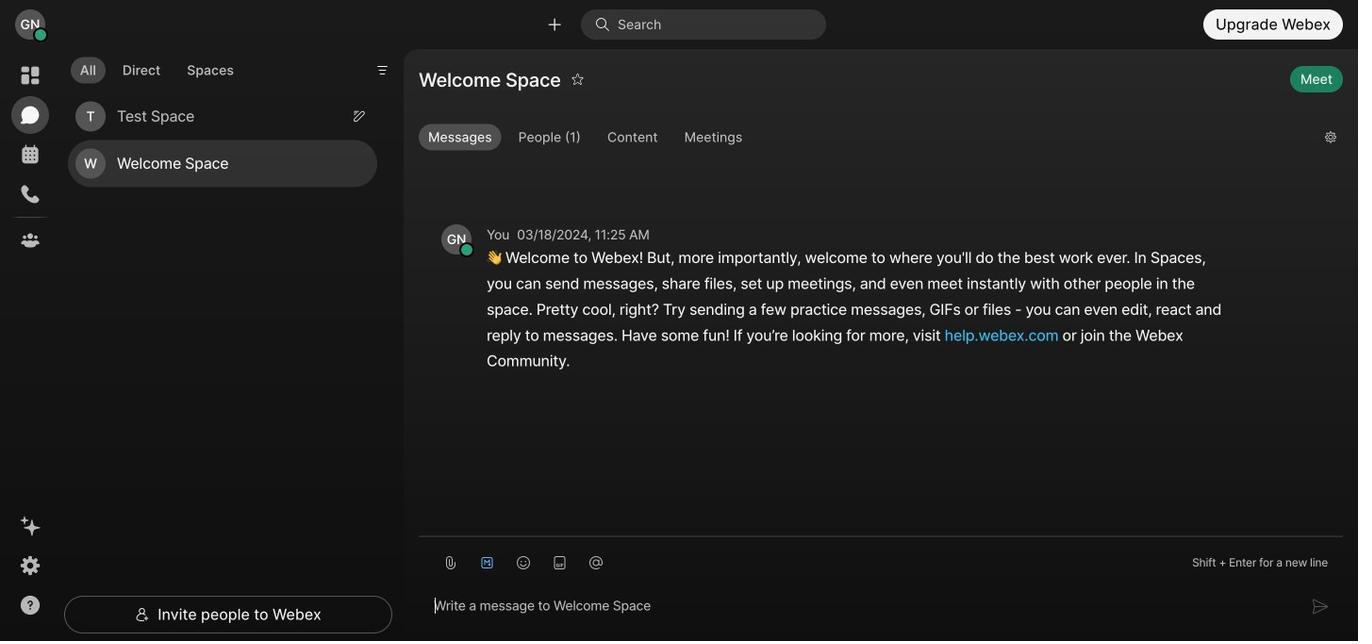 Task type: describe. For each thing, give the bounding box(es) containing it.
welcome space list item
[[68, 140, 377, 187]]

test space, you have a draft message list item
[[68, 93, 377, 140]]



Task type: locate. For each thing, give the bounding box(es) containing it.
message composer toolbar element
[[419, 537, 1343, 581]]

tab list
[[66, 46, 248, 89]]

navigation
[[0, 49, 60, 641]]

group
[[419, 124, 1310, 155]]

you have a draft message image
[[353, 110, 366, 123]]

webex tab list
[[11, 57, 49, 259]]



Task type: vqa. For each thing, say whether or not it's contained in the screenshot.
"messaging" TAB
no



